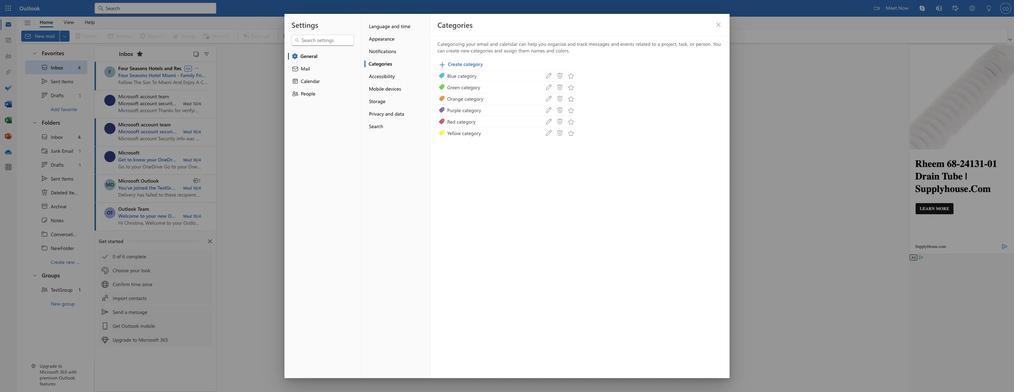Task type: locate. For each thing, give the bounding box(es) containing it.
added
[[198, 128, 212, 135]]

1 vertical spatial group
[[62, 301, 75, 307]]

0 vertical spatial drafts
[[51, 92, 64, 99]]

four right f
[[118, 65, 128, 72]]

1 up add favorite tree item
[[79, 92, 81, 99]]

365 inside the upgrade to microsoft 365 with premium outlook features
[[60, 369, 67, 375]]

seasons down four seasons hotels and resorts
[[130, 72, 147, 79]]


[[41, 217, 48, 224]]

1 inside '' tree item
[[79, 287, 81, 293]]

get started
[[99, 238, 123, 245]]

1 vertical spatial  tree item
[[25, 130, 87, 144]]

microsoft account team for microsoft account security info was added
[[118, 121, 171, 128]]

0 vertical spatial mobile
[[248, 156, 263, 163]]

testgroup inside message list no conversations selected list box
[[157, 185, 180, 191]]

 button for blue category
[[437, 72, 446, 80]]

4 wed from the top
[[183, 185, 192, 191]]

4 up  tree item
[[78, 134, 81, 140]]

Search settings search field
[[299, 37, 347, 44]]

appearance button
[[364, 33, 430, 45]]

upgrade up premium
[[40, 364, 57, 369]]

time inside message list no conversations selected list box
[[131, 281, 141, 288]]

storage
[[369, 98, 385, 105]]

1  from the top
[[41, 64, 48, 71]]

 inside green category "group"
[[556, 84, 563, 91]]

2  drafts from the top
[[41, 161, 64, 168]]

1 horizontal spatial testgroup
[[157, 185, 180, 191]]

 drafts for 
[[41, 161, 64, 168]]

2 four from the top
[[118, 72, 128, 79]]

Select a conversation checkbox
[[104, 151, 118, 162]]

seasons for hotel
[[130, 72, 147, 79]]

1  sent items from the top
[[41, 78, 73, 85]]

seasons
[[130, 65, 147, 72], [130, 72, 147, 79]]

team
[[158, 93, 169, 100], [160, 121, 171, 128]]

 button for orange category
[[543, 94, 554, 104]]

1 vertical spatial microsoft account team
[[118, 121, 171, 128]]

0 vertical spatial sent
[[51, 78, 60, 85]]

 sent items
[[41, 78, 73, 85], [41, 175, 73, 182]]

colors.
[[556, 47, 570, 54]]

 tree item down conversation
[[25, 241, 87, 255]]

sent up add
[[51, 78, 60, 85]]

 for yellow category
[[438, 130, 445, 137]]

4  button from the top
[[565, 105, 577, 116]]

365 for upgrade to microsoft 365 with premium outlook features
[[60, 369, 67, 375]]

3 wed from the top
[[183, 157, 192, 163]]

 button
[[713, 19, 724, 30]]

0 horizontal spatial group
[[62, 301, 75, 307]]

outlook down send a message
[[122, 323, 139, 330]]

microsoft outlook
[[118, 178, 159, 184]]

create up blue
[[448, 61, 462, 67]]

1  drafts from the top
[[41, 92, 64, 99]]

 button inside blue category group
[[437, 72, 446, 80]]

category inside blue category group
[[458, 73, 477, 79]]

sent
[[51, 78, 60, 85], [51, 175, 60, 182]]

1  from the top
[[41, 92, 48, 99]]

2  button from the top
[[554, 82, 565, 92]]

 button inside yellow category group
[[543, 128, 554, 138]]

2  button from the top
[[29, 116, 40, 129]]

1 vertical spatial 
[[41, 175, 48, 182]]

0 vertical spatial info
[[176, 100, 184, 107]]

3  from the top
[[568, 95, 574, 102]]

1 vertical spatial mt
[[106, 125, 113, 132]]

get left started
[[99, 238, 106, 245]]

4 inside tree
[[78, 134, 81, 140]]

5  from the top
[[545, 118, 552, 125]]


[[41, 231, 48, 238], [41, 245, 48, 252]]

 inside red category group
[[556, 118, 563, 125]]

5  from the top
[[568, 118, 574, 125]]

 tree item down favorites
[[25, 61, 87, 74]]

to for upgrade to microsoft 365
[[133, 337, 137, 344]]

category up 'purple category'
[[465, 95, 483, 102]]

group right new
[[62, 301, 75, 307]]

 tree item up newfolder on the left bottom of the page
[[25, 227, 96, 241]]

 sent items inside favorites tree
[[41, 78, 73, 85]]

your down team
[[146, 213, 156, 219]]

wed for was
[[183, 129, 192, 135]]

2  button from the top
[[565, 82, 577, 93]]

 button inside orange category group
[[437, 95, 446, 103]]

2  tree item from the top
[[25, 130, 87, 144]]

onedrive image
[[5, 149, 12, 156]]

 inside tree
[[41, 161, 48, 168]]

 down favorites
[[41, 64, 48, 71]]

security left the was
[[160, 128, 177, 135]]

message list no conversations selected list box
[[95, 62, 263, 392]]

 drafts inside favorites tree
[[41, 92, 64, 99]]

2 wed 10/4 from the top
[[183, 129, 201, 135]]

 sent items up  "tree item"
[[41, 175, 73, 182]]

a right the send
[[125, 309, 127, 316]]

groups
[[42, 272, 60, 279]]

categories heading
[[437, 20, 473, 30]]

accessibility
[[369, 73, 395, 80]]

 button inside blue category group
[[543, 71, 554, 81]]

email
[[62, 148, 73, 154]]

wed 10/4 for group
[[183, 185, 201, 191]]

 button inside green category "group"
[[543, 82, 554, 92]]

testgroup right the
[[157, 185, 180, 191]]

categories up accessibility
[[369, 61, 392, 67]]

1 seasons from the top
[[130, 65, 147, 72]]

 tree item up add favorite tree item
[[25, 74, 87, 88]]

 inside '' tree item
[[41, 287, 48, 293]]

1 vertical spatial team
[[160, 121, 171, 128]]

2 vertical spatial new
[[66, 259, 75, 265]]

ad left the set your advertising preferences icon
[[911, 255, 916, 260]]

more apps image
[[5, 164, 12, 171]]

 inside orange category group
[[556, 95, 563, 102]]

1 vertical spatial  inbox
[[41, 134, 63, 140]]

to down get outlook mobile at the left bottom
[[133, 337, 137, 344]]

 for orange category
[[545, 95, 552, 102]]

four right "four seasons hotels and resorts" icon
[[118, 72, 128, 79]]

1  from the top
[[568, 73, 574, 79]]

f
[[108, 69, 111, 75]]

get for get started
[[99, 238, 106, 245]]

look
[[141, 267, 150, 274]]

 button for groups
[[29, 269, 40, 282]]

 inside red category group
[[438, 118, 445, 125]]

tree containing 
[[25, 130, 96, 269]]

add favorite tree item
[[25, 102, 87, 116]]

2 vertical spatial 
[[32, 273, 38, 278]]

new inside categorizing your email and calendar can help you organize and track messages and events related to a project, task, or person. you can create new categories and assign them names and colors.
[[461, 47, 469, 54]]

3  button from the top
[[543, 94, 554, 104]]

 inside orange category group
[[438, 95, 445, 102]]

0 vertical spatial  drafts
[[41, 92, 64, 99]]

0 vertical spatial 
[[41, 92, 48, 99]]

6  from the top
[[545, 130, 552, 136]]

outlook right premium
[[59, 375, 75, 381]]

2 sent from the top
[[51, 175, 60, 182]]

1 vertical spatial drafts
[[51, 162, 64, 168]]

2  from the top
[[41, 161, 48, 168]]

microsoft outlook image
[[104, 179, 115, 191]]

0 vertical spatial a
[[658, 41, 660, 47]]

1 vertical spatial new
[[157, 213, 167, 219]]

 inside green category "group"
[[438, 84, 445, 91]]

category down 'purple category'
[[457, 118, 476, 125]]

3  button from the top
[[29, 269, 40, 282]]

1 vertical spatial mobile
[[140, 323, 155, 330]]

wed for outlook.com
[[183, 214, 192, 219]]

1  button from the top
[[554, 71, 565, 81]]

1 vertical spatial 4
[[78, 134, 81, 140]]

10/4 for verification
[[193, 101, 201, 106]]

2 seasons from the top
[[130, 72, 147, 79]]

home
[[40, 19, 53, 25]]

1 vertical spatial upgrade
[[40, 364, 57, 369]]

1 horizontal spatial group
[[181, 185, 195, 191]]

3  from the top
[[32, 273, 38, 278]]

1 vertical spatial 
[[32, 120, 38, 125]]

1 horizontal spatial ad
[[911, 255, 916, 260]]

info left the was
[[178, 128, 187, 135]]

info left the verification
[[176, 100, 184, 107]]

1 horizontal spatial time
[[401, 23, 410, 30]]

6  button from the top
[[565, 128, 577, 139]]

your right know at the left top of the page
[[147, 156, 157, 163]]

four for four seasons hotel miami - family friendly hotel
[[118, 72, 128, 79]]

6  button from the top
[[437, 129, 446, 137]]

3  from the top
[[438, 95, 445, 102]]

 left newfolder on the left bottom of the page
[[41, 245, 48, 252]]

your
[[466, 41, 476, 47], [147, 156, 157, 163], [220, 156, 230, 163], [146, 213, 156, 219], [130, 267, 140, 274]]

 inside favorites tree
[[41, 78, 48, 85]]

2 vertical spatial  button
[[29, 269, 40, 282]]

create down  newfolder on the left bottom of the page
[[51, 259, 65, 265]]

document
[[0, 0, 1014, 393]]

1 horizontal spatial new
[[157, 213, 167, 219]]

2 vertical spatial get
[[113, 323, 120, 330]]

1 inside  tree item
[[79, 148, 81, 154]]

 for red category
[[568, 118, 574, 125]]

email
[[477, 41, 489, 47]]

2  button from the top
[[437, 83, 446, 91]]

1 horizontal spatial a
[[658, 41, 660, 47]]

 tree item
[[25, 88, 87, 102], [25, 158, 87, 172]]

category up orange category
[[461, 84, 480, 91]]

yellow category
[[447, 130, 481, 136]]

2  from the top
[[41, 175, 48, 182]]

 inside red category group
[[545, 118, 552, 125]]

team up "microsoft account security info verification"
[[158, 93, 169, 100]]

microsoft account team up "microsoft account security info was added"
[[118, 121, 171, 128]]

1 vertical spatial a
[[125, 309, 127, 316]]

1 wed from the top
[[183, 101, 191, 106]]

read
[[316, 33, 325, 39]]

0 horizontal spatial a
[[125, 309, 127, 316]]

0 vertical spatial security
[[158, 100, 175, 107]]

 inside favorites tree
[[41, 92, 48, 99]]

 button inside purple category group
[[554, 105, 565, 115]]

application
[[0, 0, 1014, 393]]

1
[[79, 92, 81, 99], [79, 148, 81, 154], [79, 162, 81, 168], [79, 287, 81, 293]]

 button inside purple category group
[[543, 105, 554, 115]]

3  from the top
[[545, 95, 552, 102]]

to right how
[[195, 156, 200, 163]]

4  from the top
[[568, 107, 574, 114]]

0 vertical spatial ad
[[186, 66, 190, 71]]

2 wed from the top
[[183, 129, 192, 135]]

0 vertical spatial create
[[448, 61, 462, 67]]

 button for green category
[[565, 82, 577, 93]]

 inside yellow category group
[[556, 130, 563, 136]]

 tree item
[[25, 227, 96, 241], [25, 241, 87, 255]]

category inside red category group
[[457, 118, 476, 125]]

items inside favorites tree
[[62, 78, 73, 85]]

you've joined the testgroup group
[[118, 185, 195, 191]]

 tree item
[[25, 61, 87, 74], [25, 130, 87, 144]]

 drafts down junk at top left
[[41, 161, 64, 168]]

4  button from the top
[[437, 106, 446, 114]]

1  tree item from the top
[[25, 74, 87, 88]]

premium features image
[[31, 365, 36, 369]]

 for green category
[[438, 84, 445, 91]]

 inside yellow category group
[[568, 130, 574, 137]]

2  from the top
[[545, 84, 552, 91]]

0 vertical spatial 365
[[160, 337, 168, 344]]

history
[[80, 231, 96, 238]]

new right create at the left
[[461, 47, 469, 54]]

excel image
[[5, 117, 12, 124]]

 for purple category
[[556, 107, 563, 114]]

 button left orange
[[437, 95, 446, 103]]

calendar
[[301, 78, 320, 85]]

1 sent from the top
[[51, 78, 60, 85]]

category inside orange category group
[[465, 95, 483, 102]]

 tree item up deleted
[[25, 172, 87, 186]]

security up "microsoft account security info was added"
[[158, 100, 175, 107]]

1 vertical spatial 
[[41, 245, 48, 252]]

 tree item up add
[[25, 88, 87, 102]]

security for verification
[[158, 100, 175, 107]]

0 vertical spatial  inbox
[[41, 64, 63, 71]]

outlook banner
[[0, 0, 1014, 17]]

4  button from the top
[[554, 105, 565, 115]]

 button for favorites
[[29, 47, 40, 59]]

calendar image
[[5, 37, 12, 44]]

0 horizontal spatial mobile
[[140, 323, 155, 330]]

and left colors.
[[546, 47, 554, 54]]

 button for blue category
[[543, 71, 554, 81]]

category for purple category
[[462, 107, 481, 114]]


[[102, 323, 108, 330]]

6  button from the top
[[543, 128, 554, 138]]

2  from the top
[[41, 245, 48, 252]]

mt down microsoft account team icon on the left of page
[[106, 125, 113, 132]]

0 horizontal spatial categories
[[369, 61, 392, 67]]

 up 
[[41, 134, 48, 140]]

4  from the top
[[438, 107, 445, 114]]

0 vertical spatial 
[[292, 90, 299, 97]]

 left 'red'
[[438, 118, 445, 125]]

0 vertical spatial  button
[[29, 47, 40, 59]]

0 vertical spatial 4
[[78, 64, 81, 71]]

0 vertical spatial  tree item
[[25, 88, 87, 102]]

categorizing
[[437, 41, 465, 47]]

drafts up add favorite tree item
[[51, 92, 64, 99]]

 inside green category "group"
[[545, 84, 552, 91]]

a left project,
[[658, 41, 660, 47]]

items up  deleted items
[[62, 175, 73, 182]]

contacts
[[129, 295, 147, 302]]

 inside purple category group
[[438, 107, 445, 114]]

 inside "tree item"
[[41, 189, 48, 196]]

0 horizontal spatial time
[[131, 281, 141, 288]]

3  button from the top
[[554, 94, 565, 104]]

 button inside folders tree item
[[29, 116, 40, 129]]

inbox heading
[[110, 46, 145, 62]]

mobile
[[248, 156, 263, 163], [140, 323, 155, 330]]

4 down favorites tree item
[[78, 64, 81, 71]]

1  button from the top
[[29, 47, 40, 59]]


[[295, 38, 299, 43]]

wed 10/4 for onedrive
[[183, 157, 201, 163]]

back
[[201, 156, 211, 163]]

1 vertical spatial categories
[[369, 61, 392, 67]]

1  inbox from the top
[[41, 64, 63, 71]]

create inside  create category
[[448, 61, 462, 67]]

 for green category
[[556, 84, 563, 91]]

0 horizontal spatial create
[[51, 259, 65, 265]]

language and time
[[369, 23, 410, 30]]

dialog
[[0, 0, 1014, 393]]


[[292, 90, 299, 97], [41, 287, 48, 293]]

2  button from the top
[[543, 82, 554, 92]]

blue category group
[[437, 70, 577, 81]]

 left "folders"
[[32, 120, 38, 125]]

mobile up upgrade to microsoft 365
[[140, 323, 155, 330]]

the
[[149, 185, 156, 191]]

1 vertical spatial  drafts
[[41, 161, 64, 168]]

mail
[[301, 65, 310, 72]]

1  from the top
[[41, 78, 48, 85]]

mt
[[106, 97, 113, 104], [106, 125, 113, 132]]


[[556, 72, 563, 79], [556, 84, 563, 91], [556, 95, 563, 102], [556, 107, 563, 114], [556, 118, 563, 125], [556, 130, 563, 136], [41, 189, 48, 196]]

inbox down favorites tree item
[[51, 64, 63, 71]]

and up the appearance button
[[391, 23, 399, 30]]

categories up categorizing
[[437, 20, 473, 30]]

meet
[[886, 5, 897, 11]]

notifications
[[369, 48, 396, 55]]

2 mt from the top
[[106, 125, 113, 132]]

 drafts up add
[[41, 92, 64, 99]]

to do image
[[5, 85, 12, 92]]

0 vertical spatial  tree item
[[25, 74, 87, 88]]

1 vertical spatial  sent items
[[41, 175, 73, 182]]

to right related
[[652, 41, 656, 47]]

 for purple category
[[545, 107, 552, 114]]

 button for orange category
[[437, 95, 446, 103]]

 button for red category
[[543, 117, 554, 127]]

ad
[[186, 66, 190, 71], [911, 255, 916, 260]]

0 vertical spatial 
[[41, 64, 48, 71]]

2 vertical spatial inbox
[[51, 134, 63, 140]]

 inside blue category group
[[545, 72, 552, 79]]

help button
[[80, 17, 100, 27]]

1 right  testgroup
[[79, 287, 81, 293]]

folders
[[42, 119, 60, 126]]

 inbox down favorites
[[41, 64, 63, 71]]

 for green category
[[568, 84, 574, 91]]

 button
[[21, 17, 34, 29]]

category down red category
[[462, 130, 481, 136]]

1 vertical spatial 
[[41, 161, 48, 168]]

1 horizontal spatial create
[[448, 61, 462, 67]]

2  from the top
[[438, 84, 445, 91]]

categories inside button
[[369, 61, 392, 67]]

 for  people
[[292, 90, 299, 97]]

5  button from the top
[[437, 118, 446, 126]]

upgrade inside message list no conversations selected list box
[[113, 337, 131, 344]]

mark
[[291, 33, 302, 39]]

 for yellow category
[[556, 130, 563, 136]]

 left favorites
[[32, 50, 38, 56]]

2 microsoft account team from the top
[[118, 121, 171, 128]]

4 wed 10/4 from the top
[[183, 185, 201, 191]]

category inside green category "group"
[[461, 84, 480, 91]]

1 vertical spatial seasons
[[130, 72, 147, 79]]

1  button from the top
[[543, 71, 554, 81]]

upgrade inside the upgrade to microsoft 365 with premium outlook features
[[40, 364, 57, 369]]

settings heading
[[291, 20, 318, 30]]

your right up at left
[[220, 156, 230, 163]]

0 vertical spatial seasons
[[130, 65, 147, 72]]

data
[[395, 111, 404, 117]]

1 vertical spatial create
[[51, 259, 65, 265]]

6  from the top
[[438, 130, 445, 137]]

sent inside favorites tree
[[51, 78, 60, 85]]

get right 'microsoft' image
[[118, 156, 126, 163]]

3  button from the top
[[565, 93, 577, 104]]

Select a conversation checkbox
[[104, 179, 118, 191]]

storage button
[[364, 95, 430, 108]]

1  tree item from the top
[[25, 88, 87, 102]]

resorts
[[174, 65, 190, 72]]

ad up family
[[186, 66, 190, 71]]

0 vertical spatial team
[[158, 93, 169, 100]]

organize
[[548, 41, 566, 47]]

purple category group
[[437, 104, 577, 116]]

 inside favorites tree item
[[32, 50, 38, 56]]

new inside message list no conversations selected list box
[[157, 213, 167, 219]]

0 horizontal spatial 365
[[60, 369, 67, 375]]

0 horizontal spatial testgroup
[[51, 287, 73, 293]]

0 vertical spatial four
[[118, 65, 128, 72]]

0 vertical spatial mt
[[106, 97, 113, 104]]

1 vertical spatial security
[[160, 128, 177, 135]]

you've
[[118, 185, 132, 191]]

 inside purple category group
[[568, 107, 574, 114]]

privacy and data button
[[364, 108, 430, 120]]

 inside yellow category group
[[438, 130, 445, 137]]

microsoft account security info was added
[[118, 128, 212, 135]]

 for blue category
[[568, 73, 574, 79]]

seasons down 
[[130, 65, 147, 72]]

1 inside favorites tree
[[79, 92, 81, 99]]

upgrade right  at the bottom left of page
[[113, 337, 131, 344]]

 button inside green category "group"
[[437, 83, 446, 91]]

2  from the top
[[568, 84, 574, 91]]

mt inside microsoft account team image
[[106, 125, 113, 132]]

microsoft account team
[[118, 93, 169, 100], [118, 121, 171, 128]]

2 4 from the top
[[78, 134, 81, 140]]

1 for  tree item
[[79, 148, 81, 154]]

1 vertical spatial 
[[41, 134, 48, 140]]

1 vertical spatial items
[[62, 175, 73, 182]]

and left data
[[385, 111, 393, 117]]

5  from the top
[[438, 118, 445, 125]]

0 vertical spatial testgroup
[[157, 185, 180, 191]]

0 vertical spatial get
[[118, 156, 126, 163]]

 button inside purple category group
[[437, 106, 446, 114]]

 inside purple category group
[[545, 107, 552, 114]]

your left email
[[466, 41, 476, 47]]

info for was
[[178, 128, 187, 135]]

info
[[176, 100, 184, 107], [178, 128, 187, 135]]

365 inside message list no conversations selected list box
[[160, 337, 168, 344]]

2  inbox from the top
[[41, 134, 63, 140]]

time up the appearance button
[[401, 23, 410, 30]]

to left with
[[58, 364, 62, 369]]

 inside red category group
[[568, 118, 574, 125]]

can left create at the left
[[437, 47, 445, 54]]

 button inside orange category group
[[543, 94, 554, 104]]

meet now
[[886, 5, 908, 11]]

files image
[[5, 69, 12, 76]]

create new folder tree item
[[25, 255, 89, 269]]

 inside folders tree item
[[32, 120, 38, 125]]

word image
[[5, 101, 12, 108]]

microsoft account team image
[[104, 95, 115, 106]]

5  button from the top
[[554, 117, 565, 127]]

0 horizontal spatial ad
[[186, 66, 190, 71]]

document containing settings
[[0, 0, 1014, 393]]

1 horizontal spatial can
[[519, 41, 526, 47]]

1 mt from the top
[[106, 97, 113, 104]]

–
[[180, 156, 182, 163]]

new
[[51, 301, 60, 307]]

6  from the top
[[568, 130, 574, 137]]

microsoft account security info verification
[[118, 100, 209, 107]]


[[193, 51, 199, 57]]

notifications button
[[364, 45, 430, 58]]

 button for purple category
[[565, 105, 577, 116]]

 button left purple on the top
[[437, 106, 446, 114]]

1  from the top
[[32, 50, 38, 56]]

favorites tree item
[[25, 47, 87, 61]]

0 vertical spatial categories
[[437, 20, 473, 30]]

 for  newfolder
[[41, 245, 48, 252]]

5 wed 10/4 from the top
[[183, 214, 201, 219]]

 inside orange category group
[[545, 95, 552, 102]]

5 wed from the top
[[183, 214, 192, 219]]

privacy
[[369, 111, 384, 117]]

1 vertical spatial inbox
[[51, 64, 63, 71]]

 for red category
[[545, 118, 552, 125]]

 for yellow category
[[545, 130, 552, 136]]

2  sent items from the top
[[41, 175, 73, 182]]

people
[[301, 90, 315, 97]]

 button
[[201, 49, 212, 59]]

 for 
[[41, 92, 48, 99]]

 for blue category
[[556, 72, 563, 79]]

category inside yellow category group
[[462, 130, 481, 136]]

5  button from the top
[[565, 116, 577, 127]]

category up green category
[[458, 73, 477, 79]]

 inside settings tab list
[[292, 90, 299, 97]]

1 1 from the top
[[79, 92, 81, 99]]

 button inside green category "group"
[[554, 82, 565, 92]]

upgrade for upgrade to microsoft 365 with premium outlook features
[[40, 364, 57, 369]]

2  from the top
[[41, 134, 48, 140]]

items up 'favorite'
[[62, 78, 73, 85]]

and left track
[[568, 41, 576, 47]]

people image
[[5, 53, 12, 60]]

1 microsoft account team from the top
[[118, 93, 169, 100]]

mt for microsoft account security info was added
[[106, 125, 113, 132]]

outlook up  button
[[19, 5, 40, 12]]

 inside tree
[[41, 134, 48, 140]]

wed
[[183, 101, 191, 106], [183, 129, 192, 135], [183, 157, 192, 163], [183, 185, 192, 191], [183, 214, 192, 219]]

categories element
[[437, 41, 723, 139]]

 down favorites
[[41, 78, 48, 85]]

3  button from the top
[[437, 95, 446, 103]]

 inside purple category group
[[556, 107, 563, 114]]

1  from the top
[[545, 72, 552, 79]]

1 down  tree item
[[79, 162, 81, 168]]

 inside blue category group
[[556, 72, 563, 79]]

get for get outlook mobile
[[113, 323, 120, 330]]

2 vertical spatial items
[[69, 189, 81, 196]]

1 vertical spatial sent
[[51, 175, 60, 182]]

them
[[518, 47, 530, 54]]

group down how
[[181, 185, 195, 191]]

5  button from the top
[[543, 117, 554, 127]]

 drafts inside tree
[[41, 161, 64, 168]]

 inbox inside favorites tree
[[41, 64, 63, 71]]

drafts for 
[[51, 92, 64, 99]]

1 vertical spatial  tree item
[[25, 158, 87, 172]]

 button left the groups
[[29, 269, 40, 282]]

 button for yellow category
[[554, 128, 565, 138]]

1  button from the top
[[565, 70, 577, 81]]

 up  "tree item"
[[41, 175, 48, 182]]

tab list
[[34, 17, 100, 27]]

items for 2nd  tree item from the top of the page
[[62, 175, 73, 182]]

 left the groups
[[32, 273, 38, 278]]

category for orange category
[[465, 95, 483, 102]]

2  tree item from the top
[[25, 158, 87, 172]]

 inside yellow category group
[[545, 130, 552, 136]]

 inbox inside tree
[[41, 134, 63, 140]]

tree
[[25, 130, 96, 269]]

1 horizontal spatial 
[[292, 90, 299, 97]]

 tree item
[[25, 74, 87, 88], [25, 172, 87, 186]]

 button inside orange category group
[[554, 94, 565, 104]]

testgroup inside  testgroup
[[51, 287, 73, 293]]

1 4 from the top
[[78, 64, 81, 71]]

1 four from the top
[[118, 65, 128, 72]]

 button inside groups tree item
[[29, 269, 40, 282]]

0 vertical spatial time
[[401, 23, 410, 30]]

general
[[300, 53, 317, 59]]

new left the folder
[[66, 259, 75, 265]]

1  from the top
[[41, 231, 48, 238]]

team for was
[[160, 121, 171, 128]]

category down orange category
[[462, 107, 481, 114]]

 for groups
[[32, 273, 38, 278]]

3 1 from the top
[[79, 162, 81, 168]]

0 vertical spatial 
[[32, 50, 38, 56]]

0 horizontal spatial hotel
[[149, 72, 161, 79]]

pc
[[231, 156, 237, 163]]

2 drafts from the top
[[51, 162, 64, 168]]

0 vertical spatial microsoft account team
[[118, 93, 169, 100]]

1  tree item from the top
[[25, 227, 96, 241]]

items
[[62, 78, 73, 85], [62, 175, 73, 182], [69, 189, 81, 196]]

mobile right pc
[[248, 156, 263, 163]]

drafts inside favorites tree
[[51, 92, 64, 99]]

get
[[118, 156, 126, 163], [99, 238, 106, 245], [113, 323, 120, 330]]

features
[[40, 381, 56, 387]]

tab list containing home
[[34, 17, 100, 27]]

 up add favorite tree item
[[41, 92, 48, 99]]

items inside  deleted items
[[69, 189, 81, 196]]


[[438, 72, 445, 79], [438, 84, 445, 91], [438, 95, 445, 102], [438, 107, 445, 114], [438, 118, 445, 125], [438, 130, 445, 137]]

1 vertical spatial time
[[131, 281, 141, 288]]

group inside message list no conversations selected list box
[[181, 185, 195, 191]]

1 vertical spatial 365
[[60, 369, 67, 375]]

2 1 from the top
[[79, 148, 81, 154]]

 tree item up junk at top left
[[25, 130, 87, 144]]

3 wed 10/4 from the top
[[183, 157, 201, 163]]

1 vertical spatial 
[[41, 287, 48, 293]]

1 horizontal spatial hotel
[[215, 72, 227, 79]]

new group tree item
[[25, 297, 87, 311]]

4  from the top
[[545, 107, 552, 114]]

create new folder
[[51, 259, 89, 265]]

team up "microsoft account security info was added"
[[160, 121, 171, 128]]

0 horizontal spatial new
[[66, 259, 75, 265]]

0 vertical spatial  sent items
[[41, 78, 73, 85]]

 down 
[[41, 231, 48, 238]]

6  button from the top
[[554, 128, 565, 138]]

1  from the top
[[438, 72, 445, 79]]

confirm
[[113, 281, 130, 288]]

or
[[690, 41, 694, 47]]

0 horizontal spatial 
[[41, 287, 48, 293]]

drafts down the  junk email
[[51, 162, 64, 168]]

1 vertical spatial four
[[118, 72, 128, 79]]

can left "help" on the right top
[[519, 41, 526, 47]]

2  from the top
[[32, 120, 38, 125]]

1 horizontal spatial upgrade
[[113, 337, 131, 344]]

 inside blue category group
[[438, 72, 445, 79]]

to down team
[[140, 213, 145, 219]]

 sent items up add favorite tree item
[[41, 78, 73, 85]]

-
[[177, 72, 179, 79]]

new inside tree item
[[66, 259, 75, 265]]

 button inside favorites tree item
[[29, 47, 40, 59]]

 for folders
[[32, 120, 38, 125]]

 tree item
[[25, 214, 87, 227]]

to inside the upgrade to microsoft 365 with premium outlook features
[[58, 364, 62, 369]]

groups tree item
[[25, 269, 87, 283]]

 button inside red category group
[[554, 117, 565, 127]]

1 vertical spatial  tree item
[[25, 172, 87, 186]]

wed for verification
[[183, 101, 191, 106]]

0 vertical spatial inbox
[[119, 50, 133, 57]]

1 drafts from the top
[[51, 92, 64, 99]]

0 vertical spatial upgrade
[[113, 337, 131, 344]]

 button for orange category
[[554, 94, 565, 104]]

 sent items for 2nd  tree item from the top of the page
[[41, 175, 73, 182]]

1 horizontal spatial categories
[[437, 20, 473, 30]]

0 vertical spatial 
[[41, 231, 48, 238]]

drafts for 
[[51, 162, 64, 168]]

testgroup
[[157, 185, 180, 191], [51, 287, 73, 293]]

2 horizontal spatial new
[[461, 47, 469, 54]]

10/4 for onedrive
[[193, 157, 201, 163]]

wed 10/4 for verification
[[183, 101, 201, 106]]

4  button from the top
[[543, 105, 554, 115]]

seasons for hotels
[[130, 65, 147, 72]]

 left orange
[[438, 95, 445, 102]]

1  button from the top
[[437, 72, 446, 80]]

0 vertical spatial 
[[41, 78, 48, 85]]

 left green
[[438, 84, 445, 91]]

1 wed 10/4 from the top
[[183, 101, 201, 106]]

 inside blue category group
[[568, 73, 574, 79]]

4 1 from the top
[[79, 287, 81, 293]]

info for verification
[[176, 100, 184, 107]]

1 vertical spatial get
[[99, 238, 106, 245]]



Task type: vqa. For each thing, say whether or not it's contained in the screenshot.


Task type: describe. For each thing, give the bounding box(es) containing it.
 button for folders
[[29, 116, 40, 129]]


[[291, 53, 298, 60]]

left-rail-appbar navigation
[[1, 17, 15, 161]]

365 for upgrade to microsoft 365
[[160, 337, 168, 344]]

 for favorites
[[32, 50, 38, 56]]

events
[[620, 41, 634, 47]]

deleted
[[51, 189, 67, 196]]

1 for  tree item associated with 
[[79, 92, 81, 99]]

help
[[528, 41, 537, 47]]

blue
[[447, 73, 456, 79]]

wed for group
[[183, 185, 192, 191]]

microsoft inside the upgrade to microsoft 365 with premium outlook features
[[40, 369, 59, 375]]

zone
[[142, 281, 152, 288]]

newfolder
[[51, 245, 74, 252]]

 tree item
[[25, 283, 87, 297]]

 button for purple category
[[437, 106, 446, 114]]

 conversation history
[[41, 231, 96, 238]]

to for upgrade to microsoft 365 with premium outlook features
[[58, 364, 62, 369]]

a inside list box
[[125, 309, 127, 316]]

 for red category
[[556, 118, 563, 125]]

search
[[369, 123, 383, 130]]

 button for green category
[[554, 82, 565, 92]]

 notes
[[41, 217, 63, 224]]

sent inside tree
[[51, 175, 60, 182]]

 for blue category
[[438, 72, 445, 79]]

m
[[108, 153, 112, 160]]

 for blue category
[[545, 72, 552, 79]]

microsoft image
[[104, 151, 115, 162]]

 deleted items
[[41, 189, 81, 196]]

category for red category
[[457, 118, 476, 125]]

wed for onedrive
[[183, 157, 192, 163]]

track
[[577, 41, 587, 47]]

 button for blue category
[[554, 71, 565, 81]]

task,
[[679, 41, 689, 47]]


[[102, 295, 108, 302]]

 for orange category
[[568, 95, 574, 102]]

names
[[531, 47, 545, 54]]

microsoft account team image
[[104, 123, 115, 134]]

 button for red category
[[554, 117, 565, 127]]

dialog containing settings
[[0, 0, 1014, 393]]

confirm time zone
[[113, 281, 152, 288]]

friendly
[[196, 72, 214, 79]]


[[292, 78, 299, 85]]

categories tab panel
[[430, 14, 730, 379]]

Select a conversation checkbox
[[104, 208, 118, 219]]

 button
[[204, 236, 216, 247]]

to inside categorizing your email and calendar can help you organize and track messages and events related to a project, task, or person. you can create new categories and assign them names and colors.
[[652, 41, 656, 47]]

2 hotel from the left
[[215, 72, 227, 79]]

orange category
[[447, 95, 483, 102]]

 inside tree
[[41, 175, 48, 182]]

 for green category
[[545, 84, 552, 91]]

choose your look
[[113, 267, 150, 274]]

add
[[51, 106, 60, 112]]

categories
[[471, 47, 493, 54]]

and inside the 'language and time' button
[[391, 23, 399, 30]]

red
[[447, 118, 455, 125]]

to for welcome to your new outlook.com account
[[140, 213, 145, 219]]

purple
[[447, 107, 461, 114]]

ot
[[107, 210, 113, 216]]

 for orange category
[[556, 95, 563, 102]]

get outlook mobile
[[113, 323, 155, 330]]

red category group
[[437, 116, 577, 127]]

and right pc
[[238, 156, 247, 163]]

favorite
[[61, 106, 77, 112]]


[[203, 51, 210, 58]]


[[102, 254, 108, 260]]

view button
[[58, 17, 79, 27]]

archive
[[51, 203, 67, 210]]

1 for  tree item corresponding to 
[[79, 162, 81, 168]]

category for yellow category
[[462, 130, 481, 136]]


[[102, 267, 108, 274]]

outlook up welcome
[[118, 206, 136, 212]]

mo
[[106, 182, 114, 188]]

blue category
[[447, 73, 477, 79]]

 for orange category
[[438, 95, 445, 102]]

four seasons hotels and resorts
[[118, 65, 190, 72]]

 mark all as read
[[283, 33, 325, 40]]

 button for yellow category
[[565, 128, 577, 139]]

inbox inside tree
[[51, 134, 63, 140]]

messages
[[589, 41, 610, 47]]

 for  conversation history
[[41, 231, 48, 238]]

 create category
[[439, 61, 483, 68]]

joined
[[134, 185, 148, 191]]

orange category group
[[437, 93, 577, 104]]

 sent items for second  tree item from the bottom of the page
[[41, 78, 73, 85]]

send
[[113, 309, 123, 316]]

4 inside favorites tree
[[78, 64, 81, 71]]

 archive
[[41, 203, 67, 210]]

mail image
[[5, 21, 12, 28]]

 for yellow category
[[568, 130, 574, 137]]


[[208, 240, 212, 244]]


[[292, 65, 299, 72]]

0
[[113, 254, 115, 260]]

1 horizontal spatial mobile
[[248, 156, 263, 163]]

category for green category
[[461, 84, 480, 91]]

team for verification
[[158, 93, 169, 100]]

outlook up the
[[141, 178, 159, 184]]

move & delete group
[[21, 29, 236, 43]]

onedrive
[[158, 156, 179, 163]]

0 horizontal spatial can
[[437, 47, 445, 54]]

 button for green category
[[543, 82, 554, 92]]

tags group
[[280, 29, 493, 43]]

related
[[636, 41, 650, 47]]

 for purple category
[[568, 107, 574, 114]]

choose
[[113, 267, 129, 274]]

purple category
[[447, 107, 481, 114]]

and inside privacy and data button
[[385, 111, 393, 117]]


[[136, 50, 143, 57]]

wed 10/4 for was
[[183, 129, 201, 135]]

powerpoint image
[[5, 133, 12, 140]]

 button for blue category
[[565, 70, 577, 81]]

 tree item
[[25, 186, 87, 200]]

mobile devices
[[369, 86, 401, 92]]

10/4 for was
[[193, 129, 201, 135]]

1 vertical spatial ad
[[911, 255, 916, 260]]


[[102, 309, 108, 316]]

category inside  create category
[[463, 61, 483, 67]]

your inside categorizing your email and calendar can help you organize and track messages and events related to a project, task, or person. you can create new categories and assign them names and colors.
[[466, 41, 476, 47]]

create inside tree item
[[51, 259, 65, 265]]

settings
[[291, 20, 318, 30]]

 button for yellow category
[[437, 129, 446, 137]]

inbox inside inbox 
[[119, 50, 133, 57]]

mobile devices button
[[364, 83, 430, 95]]


[[283, 33, 290, 40]]

yellow
[[447, 130, 461, 136]]

 testgroup
[[41, 287, 73, 293]]

Select a conversation checkbox
[[104, 123, 118, 134]]

get for get to know your onedrive – how to back up your pc and mobile
[[118, 156, 126, 163]]

 for 
[[41, 161, 48, 168]]

items for second  tree item from the bottom of the page
[[62, 78, 73, 85]]

1 hotel from the left
[[149, 72, 161, 79]]

 for red category
[[438, 118, 445, 125]]

outlook inside banner
[[19, 5, 40, 12]]

four seasons hotels and resorts image
[[104, 66, 115, 78]]

categories inside categories tab panel
[[437, 20, 473, 30]]

a inside categorizing your email and calendar can help you organize and track messages and events related to a project, task, or person. you can create new categories and assign them names and colors.
[[658, 41, 660, 47]]

up
[[213, 156, 219, 163]]

1  tree item from the top
[[25, 61, 87, 74]]

import contacts
[[113, 295, 147, 302]]

all
[[304, 33, 308, 39]]

yellow category group
[[437, 127, 577, 139]]

 button for purple category
[[543, 105, 554, 115]]

upgrade for upgrade to microsoft 365
[[113, 337, 131, 344]]

settings tab list
[[284, 14, 361, 379]]

inbox inside favorites tree
[[51, 64, 63, 71]]

2  tree item from the top
[[25, 172, 87, 186]]

 button for yellow category
[[543, 128, 554, 138]]

Select a conversation checkbox
[[104, 95, 118, 106]]


[[439, 61, 446, 68]]

2  tree item from the top
[[25, 241, 87, 255]]

green category group
[[437, 81, 577, 93]]

6
[[122, 254, 125, 260]]

person.
[[696, 41, 712, 47]]

favorites
[[42, 49, 64, 57]]

outlook inside the upgrade to microsoft 365 with premium outlook features
[[59, 375, 75, 381]]

10/4 for outlook.com
[[193, 214, 201, 219]]

welcome to your new outlook.com account
[[118, 213, 215, 219]]

1 for '' tree item
[[79, 287, 81, 293]]

and left events
[[611, 41, 619, 47]]

conversation
[[51, 231, 79, 238]]

folders tree item
[[25, 116, 87, 130]]

and right email
[[490, 41, 498, 47]]

ad inside message list no conversations selected list box
[[186, 66, 190, 71]]

red category
[[447, 118, 476, 125]]

time inside button
[[401, 23, 410, 30]]

notes
[[51, 217, 63, 224]]


[[874, 6, 880, 11]]

set your advertising preferences image
[[918, 255, 924, 260]]

group inside tree item
[[62, 301, 75, 307]]

view
[[64, 19, 74, 25]]

favorites tree
[[25, 44, 87, 116]]

 button for green category
[[437, 83, 446, 91]]

home button
[[34, 17, 58, 27]]

your left look
[[130, 267, 140, 274]]

new group
[[51, 301, 75, 307]]

and left assign
[[494, 47, 502, 54]]

 button for red category
[[565, 116, 577, 127]]

application containing settings
[[0, 0, 1014, 393]]

was
[[188, 128, 196, 135]]

 button for red category
[[437, 118, 446, 126]]

message list section
[[95, 45, 263, 392]]

 drafts for 
[[41, 92, 64, 99]]

category for blue category
[[458, 73, 477, 79]]

upgrade to microsoft 365 with premium outlook features
[[40, 364, 77, 387]]

inbox 
[[119, 50, 143, 57]]

 button for orange category
[[565, 93, 577, 104]]

to for get to know your onedrive – how to back up your pc and mobile
[[127, 156, 132, 163]]

verification
[[186, 100, 209, 107]]

 tree item
[[25, 144, 87, 158]]

create
[[446, 47, 459, 54]]

items for  "tree item"
[[69, 189, 81, 196]]

green category
[[447, 84, 480, 91]]

microsoft account team for microsoft account security info verification
[[118, 93, 169, 100]]

categories button
[[364, 58, 430, 70]]

four for four seasons hotels and resorts
[[118, 65, 128, 72]]

 inside favorites tree
[[41, 64, 48, 71]]

10/4 for group
[[193, 185, 201, 191]]

outlook team image
[[104, 208, 115, 219]]

 tree item
[[25, 200, 87, 214]]

categorizing your email and calendar can help you organize and track messages and events related to a project, task, or person. you can create new categories and assign them names and colors.
[[437, 41, 721, 54]]

wed 10/4 for outlook.com
[[183, 214, 201, 219]]

 junk email
[[41, 147, 73, 154]]

outlook team
[[118, 206, 149, 212]]

 button for purple category
[[554, 105, 565, 115]]

and up miami
[[164, 65, 172, 72]]



